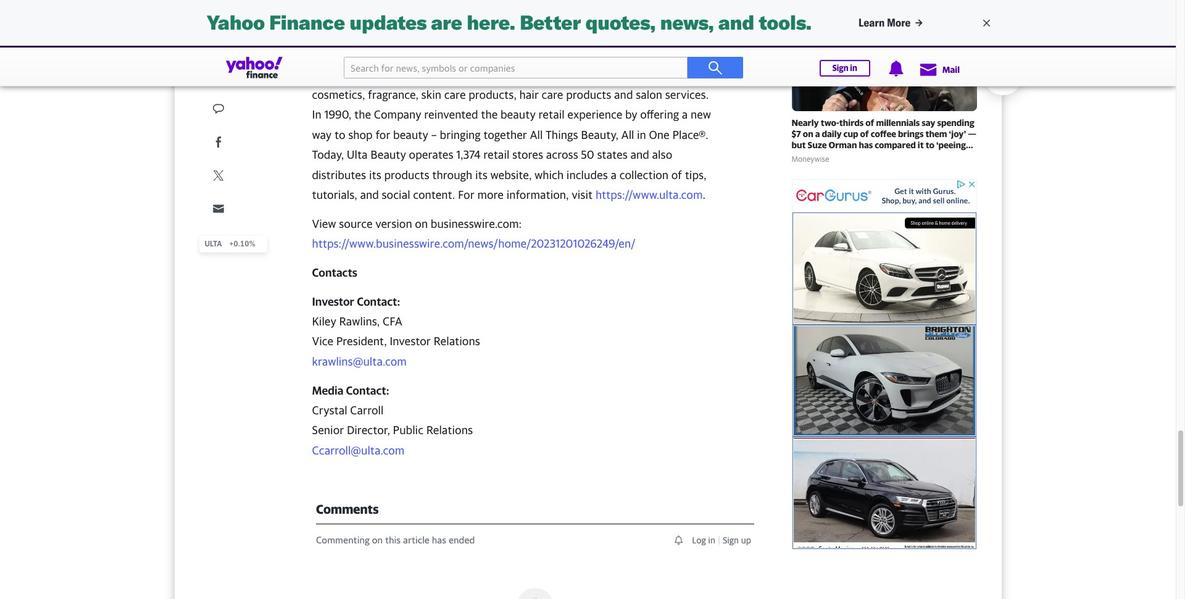 Task type: vqa. For each thing, say whether or not it's contained in the screenshot.
1st Ago from the bottom of the page
no



Task type: locate. For each thing, give the bounding box(es) containing it.
my
[[342, 67, 354, 77]]

in right the sign
[[851, 63, 858, 73]]

yahoo finance plus
[[541, 67, 613, 77]]

finance home
[[212, 67, 265, 77]]

retail down together
[[484, 148, 510, 161]]

the down orman in the right top of the page
[[835, 151, 848, 161]]

includes
[[567, 168, 608, 181]]

0 horizontal spatial care
[[444, 88, 466, 101]]

0 horizontal spatial mail link
[[68, 36, 83, 46]]

in left one
[[637, 128, 647, 141]]

of up coffee
[[866, 117, 875, 128]]

try the new yahoo finance image
[[820, 63, 960, 80]]

1 vertical spatial news
[[458, 67, 478, 77]]

1 horizontal spatial products
[[567, 88, 612, 101]]

'peeing
[[937, 140, 967, 150]]

finance right personal
[[735, 67, 764, 77]]

Search for news, symbols or companies text field
[[344, 57, 688, 78]]

0 horizontal spatial investor
[[312, 295, 355, 308]]

1 horizontal spatial its
[[476, 168, 488, 181]]

president,
[[336, 335, 387, 348]]

0 horizontal spatial all
[[530, 128, 543, 141]]

place®.
[[673, 128, 709, 141]]

personal finance link
[[700, 59, 764, 83]]

businesswire.com:
[[431, 217, 522, 230]]

1 horizontal spatial care
[[542, 88, 564, 101]]

care up reinvented
[[444, 88, 466, 101]]

salon
[[636, 88, 663, 101]]

—
[[969, 128, 977, 139]]

0 horizontal spatial news
[[103, 36, 123, 46]]

the up products,
[[489, 68, 506, 81]]

0 vertical spatial a
[[682, 108, 688, 121]]

cfa
[[383, 315, 403, 328]]

0 horizontal spatial on
[[415, 217, 428, 230]]

care down yahoo
[[542, 88, 564, 101]]

a
[[682, 108, 688, 121], [816, 128, 821, 139], [611, 168, 617, 181]]

of left tips,
[[672, 168, 683, 181]]

0 vertical spatial contact:
[[357, 295, 400, 308]]

for
[[649, 68, 664, 81], [376, 128, 391, 141]]

on
[[803, 128, 814, 139], [415, 217, 428, 230]]

carroll
[[350, 404, 384, 417]]

retail up "things"
[[539, 108, 565, 121]]

for up 'salon'
[[649, 68, 664, 81]]

one
[[649, 128, 670, 141]]

all up "stores"
[[530, 128, 543, 141]]

mail up "spending"
[[943, 64, 960, 75]]

0 vertical spatial in
[[851, 63, 858, 73]]

products,
[[469, 88, 517, 101]]

0 vertical spatial news
[[103, 36, 123, 46]]

to right way
[[335, 128, 346, 141]]

0 horizontal spatial to
[[335, 128, 346, 141]]

watchlists
[[284, 67, 323, 77]]

0 horizontal spatial mail
[[68, 36, 83, 46]]

beauty left –
[[394, 128, 429, 141]]

1 vertical spatial investor
[[390, 335, 431, 348]]

of inside at ulta beauty (nasdaq: ulta), the possibilities are beautiful. ulta beauty is the largest u.s. beauty retailer and the premier beauty destination for cosmetics, fragrance, skin care products, hair care products and salon services. in 1990, the company reinvented the beauty retail experience by offering a new way to shop for beauty – bringing together all things beauty, all in one place®. today, ulta beauty operates 1,374 retail stores across 50 states and also distributes its products through its website, which includes a collection of tips, tutorials, and social content. for more information, visit
[[672, 168, 683, 181]]

view source version on businesswire.com:
[[312, 217, 522, 230]]

through
[[433, 168, 473, 181]]

2 vertical spatial a
[[611, 168, 617, 181]]

the
[[478, 48, 495, 61], [312, 68, 329, 81], [489, 68, 506, 81], [355, 108, 371, 121], [481, 108, 498, 121], [835, 151, 848, 161]]

fewer ads, better charts, more tools image
[[199, 0, 977, 46]]

retailer
[[428, 68, 465, 81]]

view
[[312, 217, 336, 230]]

on down the nearly
[[803, 128, 814, 139]]

1 horizontal spatial on
[[803, 128, 814, 139]]

things
[[546, 128, 578, 141]]

mobile
[[350, 36, 375, 46]]

search link
[[306, 36, 330, 46]]

1 horizontal spatial news link
[[458, 59, 478, 83]]

1 vertical spatial a
[[816, 128, 821, 139]]

1 horizontal spatial mail link
[[920, 58, 960, 80]]

skin
[[422, 88, 442, 101]]

0 vertical spatial relations
[[434, 335, 480, 348]]

1 vertical spatial products
[[384, 168, 430, 181]]

news
[[103, 36, 123, 46], [458, 67, 478, 77]]

'joy'
[[950, 128, 967, 139]]

investor up kiley
[[312, 295, 355, 308]]

notifications image
[[889, 61, 905, 77]]

beauty
[[371, 19, 407, 32], [351, 48, 386, 61], [654, 48, 689, 61], [371, 148, 406, 161]]

1 horizontal spatial home
[[242, 67, 265, 77]]

investor down cfa
[[390, 335, 431, 348]]

is
[[692, 48, 700, 61]]

nearly two-thirds of millennials say spending $7 on a daily cup of coffee brings them 'joy' — but suze orman has compared it to 'peeing $1m down the drain.' who's right?
[[792, 117, 977, 161]]

1 horizontal spatial to
[[926, 140, 935, 150]]

all down by
[[622, 128, 635, 141]]

and left social
[[360, 188, 379, 201]]

products up experience
[[567, 88, 612, 101]]

1 vertical spatial contact:
[[346, 384, 389, 397]]

news link up products,
[[458, 59, 478, 83]]

2 horizontal spatial a
[[816, 128, 821, 139]]

of up has
[[861, 128, 870, 139]]

krawlins@ulta.com
[[312, 355, 407, 368]]

and up collection
[[631, 148, 650, 161]]

beauty down 'shop'
[[371, 148, 406, 161]]

news left finance link
[[103, 36, 123, 46]]

yahoo finance plus link
[[541, 59, 626, 85]]

contact: up cfa
[[357, 295, 400, 308]]

in
[[851, 63, 858, 73], [637, 128, 647, 141]]

to right it in the top of the page
[[926, 140, 935, 150]]

on right version
[[415, 217, 428, 230]]

its right distributes
[[369, 168, 382, 181]]

0 horizontal spatial retail
[[484, 148, 510, 161]]

bringing
[[440, 128, 481, 141]]

ulta right at
[[327, 48, 348, 61]]

relations
[[434, 335, 480, 348], [427, 424, 473, 437]]

finance left sports link
[[142, 36, 170, 46]]

finance down sports link
[[212, 67, 241, 77]]

retail
[[539, 108, 565, 121], [484, 148, 510, 161]]

and
[[468, 68, 486, 81], [615, 88, 633, 101], [631, 148, 650, 161], [360, 188, 379, 201]]

advertisement region
[[792, 179, 977, 550]]

beauty,
[[581, 128, 619, 141]]

public
[[393, 424, 424, 437]]

search
[[306, 36, 330, 46]]

to inside at ulta beauty (nasdaq: ulta), the possibilities are beautiful. ulta beauty is the largest u.s. beauty retailer and the premier beauty destination for cosmetics, fragrance, skin care products, hair care products and salon services. in 1990, the company reinvented the beauty retail experience by offering a new way to shop for beauty – bringing together all things beauty, all in one place®. today, ulta beauty operates 1,374 retail stores across 50 states and also distributes its products through its website, which includes a collection of tips, tutorials, and social content. for more information, visit
[[335, 128, 346, 141]]

relations for vice president, investor relations
[[434, 335, 480, 348]]

2 all from the left
[[622, 128, 635, 141]]

1 horizontal spatial in
[[851, 63, 858, 73]]

coffee
[[871, 128, 897, 139]]

its
[[369, 168, 382, 181], [476, 168, 488, 181]]

personal finance
[[700, 67, 764, 77]]

0 vertical spatial news link
[[103, 36, 123, 46]]

beauty down mobile link
[[351, 48, 386, 61]]

brings
[[899, 128, 924, 139]]

a left the new
[[682, 108, 688, 121]]

0 vertical spatial products
[[567, 88, 612, 101]]

ulta up screeners
[[630, 48, 651, 61]]

0 horizontal spatial for
[[376, 128, 391, 141]]

to
[[335, 128, 346, 141], [926, 140, 935, 150]]

for right 'shop'
[[376, 128, 391, 141]]

for
[[458, 188, 475, 201]]

0 vertical spatial retail
[[539, 108, 565, 121]]

at ulta beauty (nasdaq: ulta), the possibilities are beautiful. ulta beauty is the largest u.s. beauty retailer and the premier beauty destination for cosmetics, fragrance, skin care products, hair care products and salon services. in 1990, the company reinvented the beauty retail experience by offering a new way to shop for beauty – bringing together all things beauty, all in one place®. today, ulta beauty operates 1,374 retail stores across 50 states and also distributes its products through its website, which includes a collection of tips, tutorials, and social content. for more information, visit
[[312, 48, 712, 201]]

daily
[[822, 128, 842, 139]]

(nasdaq:
[[389, 48, 440, 61]]

1 vertical spatial home
[[242, 67, 265, 77]]

home
[[26, 36, 48, 46], [242, 67, 265, 77]]

website,
[[491, 168, 532, 181]]

0 horizontal spatial a
[[611, 168, 617, 181]]

in inside at ulta beauty (nasdaq: ulta), the possibilities are beautiful. ulta beauty is the largest u.s. beauty retailer and the premier beauty destination for cosmetics, fragrance, skin care products, hair care products and salon services. in 1990, the company reinvented the beauty retail experience by offering a new way to shop for beauty – bringing together all things beauty, all in one place®. today, ulta beauty operates 1,374 retail stores across 50 states and also distributes its products through its website, which includes a collection of tips, tutorials, and social content. for more information, visit
[[637, 128, 647, 141]]

watchlists link
[[284, 59, 323, 83]]

finance link
[[142, 36, 170, 46]]

1 vertical spatial mail link
[[920, 58, 960, 80]]

contact: up carroll
[[346, 384, 389, 397]]

0 vertical spatial on
[[803, 128, 814, 139]]

1 horizontal spatial mail
[[943, 64, 960, 75]]

0 horizontal spatial in
[[637, 128, 647, 141]]

1 vertical spatial retail
[[484, 148, 510, 161]]

1 vertical spatial relations
[[427, 424, 473, 437]]

mail right the home link
[[68, 36, 83, 46]]

ulta down 'shop'
[[347, 148, 368, 161]]

0 horizontal spatial its
[[369, 168, 382, 181]]

drain.'
[[850, 151, 875, 161]]

1 horizontal spatial investor
[[390, 335, 431, 348]]

1 horizontal spatial for
[[649, 68, 664, 81]]

cup
[[844, 128, 859, 139]]

1 horizontal spatial retail
[[539, 108, 565, 121]]

1 vertical spatial in
[[637, 128, 647, 141]]

news link left finance link
[[103, 36, 123, 46]]

beautiful.
[[579, 48, 627, 61]]

products up social
[[384, 168, 430, 181]]

which
[[535, 168, 564, 181]]

0 vertical spatial mail
[[68, 36, 83, 46]]

beauty down (nasdaq:
[[390, 68, 426, 81]]

today,
[[312, 148, 344, 161]]

suze
[[808, 140, 827, 150]]

https://www.businesswire.com/news/home/20231201026249/en/ link
[[312, 237, 636, 250]]

are
[[560, 48, 576, 61]]

company
[[374, 108, 422, 121]]

mail link right the home link
[[68, 36, 83, 46]]

1 horizontal spatial news
[[458, 67, 478, 77]]

2 vertical spatial of
[[672, 168, 683, 181]]

0 horizontal spatial home
[[26, 36, 48, 46]]

services.
[[666, 88, 709, 101]]

a up suze
[[816, 128, 821, 139]]

1 its from the left
[[369, 168, 382, 181]]

search image
[[708, 60, 723, 75]]

tutorials,
[[312, 188, 357, 201]]

1 vertical spatial for
[[376, 128, 391, 141]]

investor contact:
[[312, 295, 400, 308]]

markets link
[[408, 59, 439, 83]]

videos
[[497, 67, 523, 77]]

news down ulta),
[[458, 67, 478, 77]]

stores
[[513, 148, 544, 161]]

vice president, investor relations
[[312, 335, 480, 348]]

nearly two-thirds of millennials say spending $7 on a daily cup of coffee brings them 'joy' — but suze orman has compared it to 'peeing $1m down the drain.' who's right? link
[[792, 117, 977, 161]]

also
[[653, 148, 673, 161]]

1 horizontal spatial all
[[622, 128, 635, 141]]

a down states
[[611, 168, 617, 181]]

mail link right notifications icon
[[920, 58, 960, 80]]

its up more
[[476, 168, 488, 181]]

the right ulta),
[[478, 48, 495, 61]]

it
[[918, 140, 924, 150]]

two-
[[821, 117, 840, 128]]

1990,
[[325, 108, 352, 121]]

0 vertical spatial home
[[26, 36, 48, 46]]



Task type: describe. For each thing, give the bounding box(es) containing it.
the down at
[[312, 68, 329, 81]]

0 vertical spatial mail link
[[68, 36, 83, 46]]

and up products,
[[468, 68, 486, 81]]

visit
[[572, 188, 593, 201]]

1 vertical spatial of
[[861, 128, 870, 139]]

kiley
[[312, 315, 337, 328]]

experience
[[568, 108, 623, 121]]

personal
[[700, 67, 733, 77]]

about ulta beauty
[[312, 19, 407, 32]]

0 horizontal spatial products
[[384, 168, 430, 181]]

possibilities
[[498, 48, 557, 61]]

about
[[312, 19, 344, 32]]

source
[[339, 217, 373, 230]]

finance down are
[[567, 67, 596, 77]]

right?
[[904, 151, 928, 161]]

contact: for rawlins,
[[357, 295, 400, 308]]

has
[[859, 140, 874, 150]]

beauty down are
[[551, 68, 586, 81]]

director,
[[347, 424, 390, 437]]

1 vertical spatial news link
[[458, 59, 478, 83]]

1 vertical spatial on
[[415, 217, 428, 230]]

by
[[626, 108, 638, 121]]

sports link
[[190, 36, 214, 46]]

cosmetics,
[[312, 88, 365, 101]]

at
[[312, 48, 324, 61]]

say
[[922, 117, 936, 128]]

mobile link
[[350, 36, 375, 46]]

crystal carroll
[[312, 404, 384, 417]]

rawlins,
[[339, 315, 380, 328]]

moneywise
[[792, 154, 830, 164]]

1 horizontal spatial a
[[682, 108, 688, 121]]

the down products,
[[481, 108, 498, 121]]

shop
[[348, 128, 373, 141]]

ccarroll@ulta.com link
[[312, 444, 405, 457]]

0 vertical spatial for
[[649, 68, 664, 81]]

1,374
[[457, 148, 481, 161]]

entertainment
[[234, 36, 286, 46]]

beauty up screeners
[[654, 48, 689, 61]]

new
[[691, 108, 712, 121]]

1 vertical spatial mail
[[943, 64, 960, 75]]

my portfolio
[[342, 67, 389, 77]]

tips,
[[685, 168, 707, 181]]

reinvented
[[424, 108, 478, 121]]

way
[[312, 128, 332, 141]]

hair
[[520, 88, 539, 101]]

0 horizontal spatial news link
[[103, 36, 123, 46]]

orman
[[829, 140, 858, 150]]

sports
[[190, 36, 214, 46]]

0 vertical spatial of
[[866, 117, 875, 128]]

down
[[810, 151, 833, 161]]

to inside nearly two-thirds of millennials say spending $7 on a daily cup of coffee brings them 'joy' — but suze orman has compared it to 'peeing $1m down the drain.' who's right?
[[926, 140, 935, 150]]

screeners
[[644, 67, 682, 77]]

social
[[382, 188, 410, 201]]

the inside nearly two-thirds of millennials say spending $7 on a daily cup of coffee brings them 'joy' — but suze orman has compared it to 'peeing $1m down the drain.' who's right?
[[835, 151, 848, 161]]

entertainment link
[[234, 36, 286, 46]]

markets
[[408, 67, 439, 77]]

more... link
[[395, 36, 420, 46]]

but
[[792, 140, 806, 150]]

operates
[[409, 148, 454, 161]]

beauty down hair
[[501, 108, 536, 121]]

home link
[[9, 35, 48, 46]]

beauty up more...
[[371, 19, 407, 32]]

more...
[[395, 36, 420, 46]]

contact: for carroll
[[346, 384, 389, 397]]

ulta up mobile
[[347, 19, 368, 32]]

$7
[[792, 128, 802, 139]]

in
[[312, 108, 322, 121]]

ulta),
[[443, 48, 475, 61]]

+0.10%
[[230, 239, 255, 248]]

kiley rawlins, cfa
[[312, 315, 403, 328]]

relations for senior director, public relations
[[427, 424, 473, 437]]

thirds
[[840, 117, 864, 128]]

yahoo finance premium logo image
[[616, 68, 626, 77]]

who's
[[877, 151, 902, 161]]

across
[[547, 148, 579, 161]]

content.
[[413, 188, 455, 201]]

on inside nearly two-thirds of millennials say spending $7 on a daily cup of coffee brings them 'joy' — but suze orman has compared it to 'peeing $1m down the drain.' who's right?
[[803, 128, 814, 139]]

0 vertical spatial investor
[[312, 295, 355, 308]]

the up 'shop'
[[355, 108, 371, 121]]

collection
[[620, 168, 669, 181]]

–
[[431, 128, 437, 141]]

and down destination
[[615, 88, 633, 101]]

crystal
[[312, 404, 348, 417]]

1 care from the left
[[444, 88, 466, 101]]

finance home link
[[212, 59, 265, 83]]

2 care from the left
[[542, 88, 564, 101]]

senior
[[312, 424, 344, 437]]

a inside nearly two-thirds of millennials say spending $7 on a daily cup of coffee brings them 'joy' — but suze orman has compared it to 'peeing $1m down the drain.' who's right?
[[816, 128, 821, 139]]

media contact:
[[312, 384, 389, 397]]

.
[[703, 188, 706, 201]]

2 its from the left
[[476, 168, 488, 181]]

media
[[312, 384, 344, 397]]

destination
[[589, 68, 646, 81]]

1 all from the left
[[530, 128, 543, 141]]

sign in
[[833, 63, 858, 73]]

contacts
[[312, 266, 358, 279]]

premier
[[509, 68, 548, 81]]

videos link
[[497, 59, 523, 83]]

sign in link
[[820, 60, 871, 77]]

my portfolio link
[[342, 59, 389, 83]]

plus
[[597, 67, 613, 77]]

in inside sign in link
[[851, 63, 858, 73]]

senior director, public relations
[[312, 424, 473, 437]]



